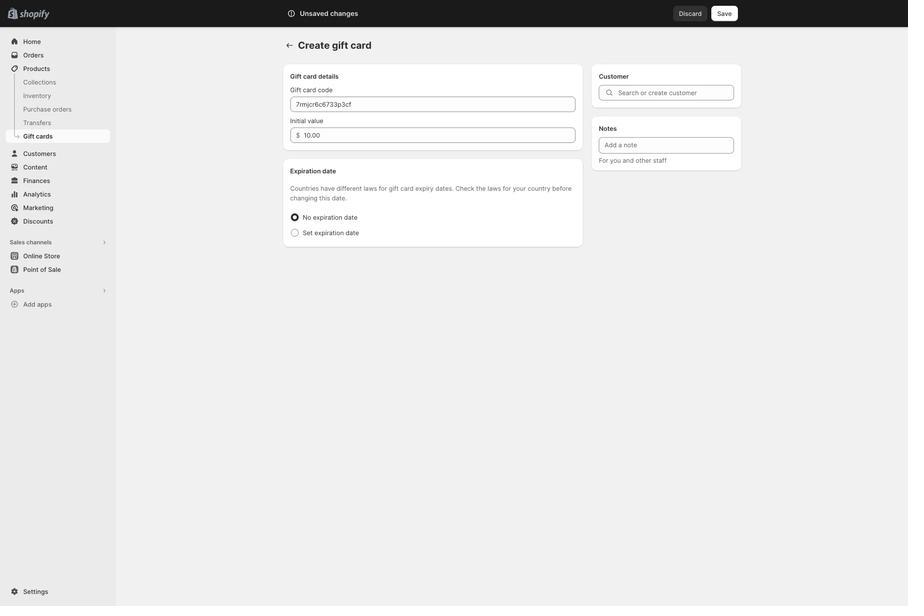 Task type: describe. For each thing, give the bounding box(es) containing it.
of
[[40, 266, 46, 274]]

discounts
[[23, 218, 53, 225]]

discard
[[679, 10, 702, 17]]

collections link
[[6, 75, 110, 89]]

expiry
[[416, 185, 434, 192]]

no expiration date
[[303, 214, 358, 221]]

date for no expiration date
[[344, 214, 358, 221]]

other
[[636, 157, 652, 164]]

expiration
[[290, 167, 321, 175]]

gift cards link
[[6, 130, 110, 143]]

transfers link
[[6, 116, 110, 130]]

purchase orders
[[23, 105, 72, 113]]

discard link
[[674, 6, 708, 21]]

card down changes
[[351, 40, 372, 51]]

finances link
[[6, 174, 110, 188]]

set
[[303, 229, 313, 237]]

customers link
[[6, 147, 110, 161]]

sales
[[10, 239, 25, 246]]

add
[[23, 301, 35, 309]]

products link
[[6, 62, 110, 75]]

expiration for set
[[315, 229, 344, 237]]

inventory
[[23, 92, 51, 100]]

customers
[[23, 150, 56, 158]]

sale
[[48, 266, 61, 274]]

create gift card
[[298, 40, 372, 51]]

content link
[[6, 161, 110, 174]]

your
[[513, 185, 526, 192]]

settings
[[23, 589, 48, 596]]

inventory link
[[6, 89, 110, 103]]

point of sale link
[[6, 263, 110, 277]]

the
[[476, 185, 486, 192]]

unsaved
[[300, 9, 329, 17]]

for
[[599, 157, 609, 164]]

1 for from the left
[[379, 185, 387, 192]]

orders
[[23, 51, 44, 59]]

notes
[[599, 125, 617, 133]]

have
[[321, 185, 335, 192]]

add apps button
[[6, 298, 110, 311]]

you
[[611, 157, 621, 164]]

2 laws from the left
[[488, 185, 501, 192]]

shopify image
[[19, 10, 49, 20]]

customer
[[599, 73, 629, 80]]

finances
[[23, 177, 50, 185]]

online store link
[[6, 250, 110, 263]]

home
[[23, 38, 41, 45]]

point
[[23, 266, 39, 274]]

search
[[330, 10, 351, 17]]

date for set expiration date
[[346, 229, 359, 237]]

sales channels button
[[6, 236, 110, 250]]

Add a note text field
[[599, 137, 734, 154]]

0 horizontal spatial gift
[[332, 40, 348, 51]]

discounts link
[[6, 215, 110, 228]]

country
[[528, 185, 551, 192]]

apps button
[[6, 284, 110, 298]]

transfers
[[23, 119, 51, 127]]

save
[[718, 10, 732, 17]]

Initial value text field
[[304, 128, 576, 143]]

analytics link
[[6, 188, 110, 201]]

different
[[337, 185, 362, 192]]

dates.
[[436, 185, 454, 192]]

changing
[[290, 194, 318, 202]]

apps
[[10, 287, 24, 295]]

card down the gift card details
[[303, 86, 316, 94]]

changes
[[330, 9, 358, 17]]

card inside countries have different laws for gift card expiry dates. check the laws for your country before changing this date.
[[401, 185, 414, 192]]

details
[[318, 73, 339, 80]]



Task type: vqa. For each thing, say whether or not it's contained in the screenshot.
just at the right bottom of page
no



Task type: locate. For each thing, give the bounding box(es) containing it.
apps
[[37, 301, 52, 309]]

for left the your
[[503, 185, 511, 192]]

marketing
[[23, 204, 53, 212]]

card
[[351, 40, 372, 51], [303, 73, 317, 80], [303, 86, 316, 94], [401, 185, 414, 192]]

check
[[456, 185, 475, 192]]

for you and other staff
[[599, 157, 667, 164]]

gift down the gift card details
[[290, 86, 301, 94]]

content
[[23, 163, 47, 171]]

gift right create
[[332, 40, 348, 51]]

0 horizontal spatial for
[[379, 185, 387, 192]]

0 vertical spatial gift
[[290, 73, 302, 80]]

purchase
[[23, 105, 51, 113]]

analytics
[[23, 191, 51, 198]]

cards
[[36, 133, 53, 140]]

Gift card code text field
[[290, 97, 576, 112]]

card up gift card code
[[303, 73, 317, 80]]

date down no expiration date
[[346, 229, 359, 237]]

gift for gift card code
[[290, 86, 301, 94]]

2 for from the left
[[503, 185, 511, 192]]

point of sale
[[23, 266, 61, 274]]

point of sale button
[[0, 263, 116, 277]]

for right different
[[379, 185, 387, 192]]

gift card details
[[290, 73, 339, 80]]

1 laws from the left
[[364, 185, 377, 192]]

and
[[623, 157, 634, 164]]

gift for gift card details
[[290, 73, 302, 80]]

home link
[[6, 35, 110, 48]]

sales channels
[[10, 239, 52, 246]]

countries have different laws for gift card expiry dates. check the laws for your country before changing this date.
[[290, 185, 572, 202]]

expiration for no
[[313, 214, 343, 221]]

settings link
[[6, 586, 110, 599]]

laws right the
[[488, 185, 501, 192]]

laws
[[364, 185, 377, 192], [488, 185, 501, 192]]

products
[[23, 65, 50, 73]]

create
[[298, 40, 330, 51]]

expiration up set expiration date
[[313, 214, 343, 221]]

date down "date."
[[344, 214, 358, 221]]

2 vertical spatial date
[[346, 229, 359, 237]]

date
[[323, 167, 336, 175], [344, 214, 358, 221], [346, 229, 359, 237]]

1 vertical spatial date
[[344, 214, 358, 221]]

card left "expiry"
[[401, 185, 414, 192]]

gift card code
[[290, 86, 333, 94]]

1 vertical spatial gift
[[389, 185, 399, 192]]

countries
[[290, 185, 319, 192]]

laws right different
[[364, 185, 377, 192]]

1 horizontal spatial laws
[[488, 185, 501, 192]]

purchase orders link
[[6, 103, 110, 116]]

1 vertical spatial gift
[[290, 86, 301, 94]]

0 horizontal spatial laws
[[364, 185, 377, 192]]

gift cards
[[23, 133, 53, 140]]

gift left cards
[[23, 133, 34, 140]]

2 vertical spatial gift
[[23, 133, 34, 140]]

online store
[[23, 252, 60, 260]]

$
[[296, 132, 300, 139]]

value
[[308, 117, 324, 125]]

channels
[[26, 239, 52, 246]]

expiration down no expiration date
[[315, 229, 344, 237]]

expiration
[[313, 214, 343, 221], [315, 229, 344, 237]]

gift for gift cards
[[23, 133, 34, 140]]

save button
[[712, 6, 738, 21]]

0 vertical spatial expiration
[[313, 214, 343, 221]]

marketing link
[[6, 201, 110, 215]]

orders
[[53, 105, 72, 113]]

set expiration date
[[303, 229, 359, 237]]

before
[[553, 185, 572, 192]]

gift inside countries have different laws for gift card expiry dates. check the laws for your country before changing this date.
[[389, 185, 399, 192]]

add apps
[[23, 301, 52, 309]]

orders link
[[6, 48, 110, 62]]

search button
[[314, 6, 595, 21]]

collections
[[23, 78, 56, 86]]

store
[[44, 252, 60, 260]]

gift
[[290, 73, 302, 80], [290, 86, 301, 94], [23, 133, 34, 140]]

0 vertical spatial date
[[323, 167, 336, 175]]

1 vertical spatial expiration
[[315, 229, 344, 237]]

unsaved changes
[[300, 9, 358, 17]]

Search or create customer text field
[[619, 85, 734, 101]]

date up have
[[323, 167, 336, 175]]

code
[[318, 86, 333, 94]]

0 vertical spatial gift
[[332, 40, 348, 51]]

this
[[319, 194, 330, 202]]

initial
[[290, 117, 306, 125]]

gift left "expiry"
[[389, 185, 399, 192]]

gift
[[332, 40, 348, 51], [389, 185, 399, 192]]

online
[[23, 252, 42, 260]]

1 horizontal spatial gift
[[389, 185, 399, 192]]

initial value
[[290, 117, 324, 125]]

staff
[[654, 157, 667, 164]]

gift up gift card code
[[290, 73, 302, 80]]

expiration date
[[290, 167, 336, 175]]

date.
[[332, 194, 347, 202]]

online store button
[[0, 250, 116, 263]]

1 horizontal spatial for
[[503, 185, 511, 192]]

no
[[303, 214, 311, 221]]



